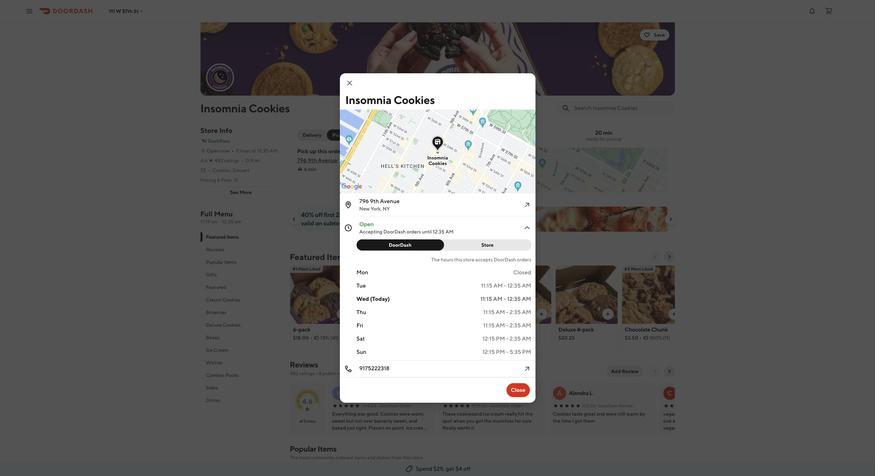 Task type: vqa. For each thing, say whether or not it's contained in the screenshot.
leftmost 4.8
no



Task type: describe. For each thing, give the bounding box(es) containing it.
orders inside open accepting doordash orders until 12:35 am
[[407, 229, 421, 235]]

0 items, open order cart image
[[825, 7, 833, 15]]

0 vertical spatial featured items
[[206, 234, 239, 240]]

classic
[[206, 297, 222, 303]]

11:15 am - 2:35 am for fri
[[483, 322, 531, 329]]

store inside insomnia cookies 'dialog'
[[463, 257, 474, 263]]

$$ • cookies, dessert
[[200, 168, 250, 173]]

0 horizontal spatial off
[[315, 211, 323, 219]]

insomnia cookies dialog
[[304, 73, 572, 403]]

notification bell image
[[808, 7, 816, 15]]

review inside button
[[622, 369, 638, 375]]

pricing & fees
[[200, 177, 232, 183]]

popular items the most commonly ordered items and dishes from this store
[[290, 445, 423, 461]]

78%
[[320, 335, 329, 341]]

$15
[[350, 220, 360, 227]]

the inside insomnia cookies 'dialog'
[[431, 257, 440, 263]]

gifts
[[206, 272, 217, 278]]

12-pack $32.00
[[359, 327, 378, 341]]

1 horizontal spatial off
[[386, 211, 394, 219]]

2
[[336, 211, 339, 219]]

chocolate chunk image
[[622, 266, 684, 324]]

$31.00
[[492, 335, 508, 341]]

- for fri
[[506, 322, 509, 329]]

• right 3/2/23
[[596, 404, 598, 409]]

$3.50
[[625, 335, 638, 341]]

- for sun
[[506, 349, 508, 356]]

2 horizontal spatial off
[[463, 466, 470, 473]]

5:35
[[510, 349, 521, 356]]

doordash right 7/14/23
[[380, 404, 399, 409]]

12:35 inside open accepting doordash orders until 12:35 am
[[433, 229, 445, 235]]

avenue inside 796 9th avenue new york, ny
[[380, 198, 400, 205]]

11:15 for tue
[[481, 283, 492, 289]]

12:35 inside full menu 11:15 am - 12:35 am
[[222, 219, 234, 225]]

&
[[217, 177, 220, 183]]

$$
[[200, 168, 206, 173]]

fees
[[221, 177, 232, 183]]

add item to cart image
[[671, 312, 677, 317]]

sides
[[206, 385, 218, 391]]

pick up this order at: 796 9th avenue
[[297, 148, 350, 164]]

1 am from the left
[[211, 219, 218, 225]]

796 inside pick up this order at: 796 9th avenue
[[297, 157, 307, 164]]

- for sat
[[506, 336, 509, 342]]

chocolate
[[625, 327, 650, 333]]

on
[[315, 220, 322, 227]]

alondra l
[[569, 390, 593, 397]]

order
[[328, 148, 342, 155]]

57th
[[122, 8, 133, 14]]

8
[[319, 371, 322, 377]]

wed (today)
[[357, 296, 390, 303]]

deluxe for 4-
[[558, 327, 576, 333]]

open for open now
[[207, 148, 219, 154]]

#1 most liked
[[293, 267, 320, 272]]

this inside "popular items the most commonly ordered items and dishes from this store"
[[403, 455, 411, 461]]

tue
[[357, 283, 366, 289]]

wiches
[[206, 360, 223, 366]]

until
[[422, 229, 432, 235]]

public
[[323, 371, 336, 377]]

12 pack image
[[357, 266, 418, 324]]

sun
[[357, 349, 366, 356]]

12:15 pm - 2:35 am
[[483, 336, 531, 342]]

doordash inside doordash button
[[389, 242, 412, 248]]

powered by google image up 796 9th avenue new york, ny on the left top of page
[[358, 182, 378, 189]]

deluxe for cookies
[[206, 322, 222, 328]]

closes
[[236, 148, 251, 154]]

111 w 57th st button
[[109, 8, 144, 14]]

100% (11)
[[649, 335, 670, 341]]

0 vertical spatial 6 pack image
[[290, 266, 352, 324]]

• down chocolate
[[640, 335, 642, 341]]

796 9th avenue link
[[297, 157, 337, 164]]

dessert
[[233, 168, 250, 173]]

0 vertical spatial featured
[[206, 234, 226, 240]]

(today)
[[370, 296, 390, 303]]

2:35 for thu
[[510, 309, 521, 316]]

#1
[[293, 267, 298, 272]]

add review button
[[607, 366, 643, 377]]

1 vertical spatial featured items
[[290, 252, 348, 262]]

doordash right accepts
[[494, 257, 516, 263]]

open menu image
[[25, 7, 34, 15]]

of 5 stars
[[299, 419, 316, 424]]

add item to cart image for 4+4-
[[539, 312, 544, 317]]

$18.00
[[293, 335, 309, 341]]

close insomnia cookies image
[[345, 79, 354, 87]]

0 vertical spatial ratings
[[224, 158, 239, 163]]

with
[[395, 211, 407, 219]]

orders inside 40% off first 2 orders up to $10 off with 40welcome, valid on subtotals $15
[[340, 211, 358, 219]]

• inside reviews 482 ratings • 8 public reviews
[[316, 371, 318, 377]]

add item to cart image for deluxe
[[605, 312, 611, 317]]

• right $18.00
[[310, 335, 312, 341]]

gifts button
[[200, 269, 281, 281]]

items up the reviews button
[[227, 234, 239, 240]]

store for store
[[481, 242, 494, 248]]

classic cookies button
[[200, 294, 281, 306]]

2 horizontal spatial orders
[[517, 257, 531, 263]]

• right 9/15/23
[[488, 404, 490, 409]]

3 classic cookies image
[[423, 266, 485, 324]]

combos packs
[[206, 373, 239, 378]]

2 click item image from the top
[[523, 365, 531, 373]]

first
[[324, 211, 335, 219]]

ordered
[[335, 455, 353, 461]]

previous image
[[652, 369, 658, 375]]

liked for 6-pack
[[309, 267, 320, 272]]

cookies,
[[212, 168, 232, 173]]

11:15 for fri
[[483, 322, 495, 329]]

most for 6-pack
[[298, 267, 308, 272]]

796 inside 796 9th avenue new york, ny
[[359, 198, 369, 205]]

• doordash order for 7/14/23
[[377, 404, 411, 409]]

hour options option group
[[357, 240, 531, 251]]

- for wed (today)
[[504, 296, 506, 303]]

pack inside deluxe 4-pack $20.25
[[582, 327, 594, 333]]

thu
[[357, 309, 366, 316]]

deluxe 4-pack image
[[556, 266, 617, 324]]

packs
[[226, 373, 239, 378]]

11:15 for wed (today)
[[481, 296, 492, 303]]

wiches button
[[200, 357, 281, 369]]

menu
[[214, 210, 233, 218]]

$20.25
[[558, 335, 575, 341]]

0.5
[[246, 158, 253, 163]]

9th inside pick up this order at: 796 9th avenue
[[308, 157, 317, 164]]

chocolate chunk
[[625, 327, 668, 333]]

am inside open accepting doordash orders until 12:35 am
[[445, 229, 454, 235]]

close button
[[507, 384, 530, 398]]

and
[[367, 455, 376, 461]]

6-pack
[[293, 327, 310, 333]]

featured inside heading
[[290, 252, 325, 262]]

see more button
[[201, 187, 281, 198]]

c
[[668, 390, 672, 397]]

• right 'now'
[[232, 148, 234, 154]]

4-
[[577, 327, 582, 333]]

• right $$
[[208, 168, 210, 173]]

4+4-
[[492, 327, 504, 333]]

1 vertical spatial review
[[619, 404, 633, 409]]

this for order
[[318, 148, 327, 155]]

items inside button
[[224, 260, 237, 265]]

Store button
[[440, 240, 531, 251]]

12:15 for 12:15 pm - 2:35 am
[[483, 336, 495, 342]]

wed
[[357, 296, 369, 303]]

chunk
[[651, 327, 668, 333]]

open accepting doordash orders until 12:35 am
[[359, 221, 454, 235]]

- inside full menu 11:15 am - 12:35 am
[[219, 219, 221, 225]]

mi
[[254, 158, 260, 163]]

2:35 for sat
[[510, 336, 521, 342]]

1 add item to cart image from the left
[[339, 312, 345, 317]]

most
[[299, 455, 310, 461]]

subtotals
[[323, 220, 349, 227]]

info
[[219, 126, 232, 135]]

• closes at 12:35 am
[[232, 148, 278, 154]]

Item Search search field
[[574, 104, 669, 112]]

- for tue
[[504, 283, 506, 289]]

up inside pick up this order at: 796 9th avenue
[[310, 148, 316, 155]]

dishes
[[376, 455, 391, 461]]

at
[[252, 148, 256, 154]]

• left 0.5
[[241, 158, 244, 163]]



Task type: locate. For each thing, give the bounding box(es) containing it.
most right #2
[[631, 267, 641, 272]]

click item image up close
[[523, 365, 531, 373]]

liked for 12-pack
[[376, 267, 388, 272]]

0 horizontal spatial deluxe
[[206, 322, 222, 328]]

mon
[[357, 269, 368, 276]]

ready
[[586, 136, 598, 142]]

0 horizontal spatial featured items
[[206, 234, 239, 240]]

open down dashpass at the top left
[[207, 148, 219, 154]]

items up gifts button
[[224, 260, 237, 265]]

2 vertical spatial 2:35
[[510, 336, 521, 342]]

0 vertical spatial store
[[463, 257, 474, 263]]

2 2:35 from the top
[[510, 322, 521, 329]]

pm right 5:35
[[522, 349, 531, 356]]

reviews for reviews
[[206, 247, 224, 253]]

store up dashpass at the top left
[[200, 126, 218, 135]]

1 vertical spatial 12:15
[[483, 349, 495, 356]]

0 horizontal spatial 6 pack image
[[290, 266, 352, 324]]

powered by google image up new
[[341, 183, 362, 190]]

- for thu
[[506, 309, 509, 316]]

featured items up #1 most liked
[[290, 252, 348, 262]]

$4
[[456, 466, 462, 473]]

this inside pick up this order at: 796 9th avenue
[[318, 148, 327, 155]]

3 most from the left
[[631, 267, 641, 272]]

popular inside "popular items the most commonly ordered items and dishes from this store"
[[290, 445, 316, 454]]

ice cream button
[[200, 344, 281, 357]]

pm down $31.00 at the right bottom of the page
[[496, 349, 505, 356]]

pack for 4+4-
[[504, 327, 515, 333]]

reviews inside button
[[206, 247, 224, 253]]

k
[[337, 390, 341, 397]]

doordash right 3/2/23
[[599, 404, 618, 409]]

the inside "popular items the most commonly ordered items and dishes from this store"
[[290, 455, 298, 461]]

order for 7/14/23
[[400, 404, 411, 409]]

group
[[364, 132, 378, 138]]

0 vertical spatial open
[[207, 148, 219, 154]]

min for 6
[[308, 167, 316, 172]]

0 horizontal spatial 4.6
[[200, 158, 207, 163]]

featured up #1 most liked
[[290, 252, 325, 262]]

1 horizontal spatial store
[[463, 257, 474, 263]]

delivery
[[303, 132, 322, 138]]

1 horizontal spatial 9th
[[370, 198, 379, 205]]

• doordash order for 9/15/23
[[488, 404, 522, 409]]

deluxe cookies
[[206, 322, 241, 328]]

20
[[595, 130, 602, 136]]

items inside "popular items the most commonly ordered items and dishes from this store"
[[318, 445, 337, 454]]

9th
[[308, 157, 317, 164], [370, 198, 379, 205]]

482 down reviews link
[[290, 371, 299, 377]]

9th inside 796 9th avenue new york, ny
[[370, 198, 379, 205]]

100%
[[649, 335, 662, 341]]

popular items button
[[200, 256, 281, 269]]

pickup
[[607, 136, 622, 142]]

796 up new
[[359, 198, 369, 205]]

#3 most liked
[[359, 267, 388, 272]]

insomnia
[[345, 93, 392, 107], [200, 102, 247, 115], [427, 155, 448, 161], [427, 155, 448, 161]]

hours
[[441, 257, 453, 263]]

0 horizontal spatial store
[[200, 126, 218, 135]]

deluxe cookies button
[[200, 319, 281, 332]]

3 add item to cart image from the left
[[605, 312, 611, 317]]

12:15 pm - 5:35 pm
[[483, 349, 531, 356]]

11:15 am - 12:35 am for wed (today)
[[481, 296, 531, 303]]

popular inside button
[[206, 260, 223, 265]]

12:35
[[257, 148, 269, 154], [222, 219, 234, 225], [433, 229, 445, 235], [507, 283, 521, 289], [507, 296, 521, 303]]

1 horizontal spatial reviews
[[290, 361, 318, 370]]

2 vertical spatial orders
[[517, 257, 531, 263]]

previous button of carousel image left valid
[[291, 217, 297, 222]]

1 horizontal spatial avenue
[[380, 198, 400, 205]]

1 horizontal spatial deluxe
[[558, 327, 576, 333]]

min inside 20 min ready for pickup
[[603, 130, 612, 136]]

click item image
[[523, 224, 531, 232], [523, 365, 531, 373]]

2 vertical spatial featured
[[206, 285, 226, 290]]

0 horizontal spatial orders
[[340, 211, 358, 219]]

next image
[[666, 369, 672, 375]]

• right 7/14/23
[[377, 404, 379, 409]]

11:15 am - 12:35 am
[[481, 283, 531, 289], [481, 296, 531, 303]]

ny
[[383, 206, 390, 212]]

1 vertical spatial min
[[308, 167, 316, 172]]

2 horizontal spatial most
[[631, 267, 641, 272]]

• doordash order
[[377, 404, 411, 409], [488, 404, 522, 409]]

1 vertical spatial the
[[290, 455, 298, 461]]

accepting
[[359, 229, 382, 235]]

• left 8
[[316, 371, 318, 377]]

1 vertical spatial avenue
[[380, 198, 400, 205]]

12-
[[359, 327, 367, 333]]

12:15 for 12:15 pm - 5:35 pm
[[483, 349, 495, 356]]

liked for chocolate chunk
[[642, 267, 653, 272]]

2:35 up 12:15 pm - 2:35 am
[[510, 322, 521, 329]]

1 horizontal spatial 796
[[359, 198, 369, 205]]

4.6 up $$
[[200, 158, 207, 163]]

$25,
[[433, 466, 445, 473]]

1 2:35 from the top
[[510, 309, 521, 316]]

pack inside 4+4-pack $31.00
[[504, 327, 515, 333]]

next button of carousel image
[[668, 217, 673, 222], [666, 254, 672, 260]]

1 horizontal spatial open
[[359, 221, 374, 228]]

0 vertical spatial the
[[431, 257, 440, 263]]

liked right mon
[[376, 267, 388, 272]]

most right #1
[[298, 267, 308, 272]]

see
[[230, 190, 239, 195]]

store for store info
[[200, 126, 218, 135]]

4.6 up of 5 stars
[[302, 397, 313, 405]]

min for 20
[[603, 130, 612, 136]]

6 pack image
[[290, 266, 352, 324], [425, 467, 479, 477]]

5
[[304, 419, 306, 424]]

0 horizontal spatial am
[[211, 219, 218, 225]]

order methods option group
[[297, 130, 354, 141]]

closed
[[513, 269, 531, 276]]

select promotional banner element
[[461, 232, 503, 245]]

open inside open accepting doordash orders until 12:35 am
[[359, 221, 374, 228]]

st
[[134, 8, 139, 14]]

1 vertical spatial 9th
[[370, 198, 379, 205]]

1 vertical spatial orders
[[407, 229, 421, 235]]

11:15 am - 2:35 am up 4+4-
[[483, 309, 531, 316]]

2 most from the left
[[366, 267, 376, 272]]

avenue down order
[[318, 157, 337, 164]]

6
[[304, 167, 307, 172]]

pm for 5:35
[[496, 349, 505, 356]]

482 inside reviews 482 ratings • 8 public reviews
[[290, 371, 299, 377]]

1 • doordash order from the left
[[377, 404, 411, 409]]

stars
[[307, 419, 316, 424]]

reviews link
[[290, 361, 318, 370]]

2 12:15 from the top
[[483, 349, 495, 356]]

commonly
[[311, 455, 334, 461]]

deluxe inside deluxe 4-pack $20.25
[[558, 327, 576, 333]]

1 horizontal spatial up
[[359, 211, 366, 219]]

2 vertical spatial this
[[403, 455, 411, 461]]

2 horizontal spatial liked
[[642, 267, 653, 272]]

11:15 for thu
[[483, 309, 495, 316]]

ice cream
[[206, 348, 229, 353]]

review right add
[[622, 369, 638, 375]]

insomnia cookies
[[345, 93, 435, 107], [200, 102, 290, 115], [427, 155, 448, 166], [427, 155, 448, 166]]

sides button
[[200, 382, 281, 394]]

deluxe up $20.25
[[558, 327, 576, 333]]

order for 9/15/23
[[510, 404, 522, 409]]

0 vertical spatial 2:35
[[510, 309, 521, 316]]

1 vertical spatial 11:15 am - 2:35 am
[[483, 322, 531, 329]]

9/15/23
[[472, 404, 487, 409]]

this right from
[[403, 455, 411, 461]]

2:35 up 5:35
[[510, 336, 521, 342]]

add item to cart image
[[339, 312, 345, 317], [539, 312, 544, 317], [605, 312, 611, 317]]

0 vertical spatial 11:15 am - 2:35 am
[[483, 309, 531, 316]]

11:15 am - 2:35 am
[[483, 309, 531, 316], [483, 322, 531, 329]]

1 11:15 am - 2:35 am from the top
[[483, 309, 531, 316]]

1 12:15 from the top
[[483, 336, 495, 342]]

0 horizontal spatial previous button of carousel image
[[291, 217, 297, 222]]

click item image down click item image at top
[[523, 224, 531, 232]]

this for store
[[454, 257, 462, 263]]

0 vertical spatial click item image
[[523, 224, 531, 232]]

avenue inside pick up this order at: 796 9th avenue
[[318, 157, 337, 164]]

4 pack from the left
[[582, 327, 594, 333]]

4+4-pack $31.00
[[492, 327, 515, 341]]

2 liked from the left
[[376, 267, 388, 272]]

min right 6
[[308, 167, 316, 172]]

pm down 4+4-
[[496, 336, 505, 342]]

796 down pick
[[297, 157, 307, 164]]

1 horizontal spatial most
[[366, 267, 376, 272]]

store up accepts
[[481, 242, 494, 248]]

click item image
[[523, 201, 531, 209]]

1 vertical spatial 4.6
[[302, 397, 313, 405]]

close
[[511, 387, 526, 394]]

avenue
[[318, 157, 337, 164], [380, 198, 400, 205]]

deluxe inside button
[[206, 322, 222, 328]]

this inside insomnia cookies 'dialog'
[[454, 257, 462, 263]]

pack for 12-
[[367, 327, 378, 333]]

• doordash order down close button
[[488, 404, 522, 409]]

1 vertical spatial 2:35
[[510, 322, 521, 329]]

liked down the featured items heading on the left of page
[[309, 267, 320, 272]]

0 vertical spatial next button of carousel image
[[668, 217, 673, 222]]

0 vertical spatial 482
[[214, 158, 223, 163]]

am
[[211, 219, 218, 225], [235, 219, 241, 225]]

0 horizontal spatial most
[[298, 267, 308, 272]]

deluxe 4-pack $20.25
[[558, 327, 594, 341]]

111
[[109, 8, 115, 14]]

11:15 am - 2:35 am for thu
[[483, 309, 531, 316]]

pricing & fees button
[[200, 177, 239, 184]]

1 horizontal spatial ratings
[[300, 371, 315, 377]]

off right $10
[[386, 211, 394, 219]]

store up the spend
[[412, 455, 423, 461]]

7/14/23
[[361, 404, 376, 409]]

popular for popular items the most commonly ordered items and dishes from this store
[[290, 445, 316, 454]]

1 vertical spatial store
[[481, 242, 494, 248]]

1 vertical spatial next button of carousel image
[[666, 254, 672, 260]]

order inside button
[[379, 132, 393, 138]]

featured button
[[200, 281, 281, 294]]

pack inside 12-pack $32.00
[[367, 327, 378, 333]]

1 horizontal spatial liked
[[376, 267, 388, 272]]

DoorDash button
[[357, 240, 444, 251]]

0 horizontal spatial min
[[308, 167, 316, 172]]

open now
[[207, 148, 230, 154]]

0 vertical spatial store
[[200, 126, 218, 135]]

am down full
[[211, 219, 218, 225]]

featured up classic
[[206, 285, 226, 290]]

get
[[446, 466, 454, 473]]

doordash up doordash button
[[383, 229, 406, 235]]

reviews down $18.00
[[290, 361, 318, 370]]

0 horizontal spatial 9th
[[308, 157, 317, 164]]

items down the subtotals
[[327, 252, 348, 262]]

1 pack from the left
[[299, 327, 310, 333]]

deluxe up boxes at the bottom left
[[206, 322, 222, 328]]

featured inside button
[[206, 285, 226, 290]]

reviews
[[337, 371, 354, 377]]

2 11:15 am - 2:35 am from the top
[[483, 322, 531, 329]]

previous button of carousel image up "#2 most liked"
[[652, 254, 658, 260]]

2 pack from the left
[[367, 327, 378, 333]]

$10
[[374, 211, 385, 219]]

featured down full menu 11:15 am - 12:35 am
[[206, 234, 226, 240]]

2:35 for fri
[[510, 322, 521, 329]]

w
[[116, 8, 121, 14]]

ratings down reviews link
[[300, 371, 315, 377]]

map region
[[304, 75, 572, 254], [288, 94, 736, 273]]

0 vertical spatial popular
[[206, 260, 223, 265]]

1 vertical spatial open
[[359, 221, 374, 228]]

0 vertical spatial 4.6
[[200, 158, 207, 163]]

orders left until
[[407, 229, 421, 235]]

group order
[[364, 132, 393, 138]]

482 ratings •
[[214, 158, 244, 163]]

0 vertical spatial previous button of carousel image
[[291, 217, 297, 222]]

dashpass
[[208, 138, 230, 144]]

doordash inside open accepting doordash orders until 12:35 am
[[383, 229, 406, 235]]

#3
[[359, 267, 365, 272]]

0 vertical spatial 12:15
[[483, 336, 495, 342]]

0 horizontal spatial this
[[318, 148, 327, 155]]

up left to
[[359, 211, 366, 219]]

1 horizontal spatial • doordash order
[[488, 404, 522, 409]]

this right hours
[[454, 257, 462, 263]]

off up on
[[315, 211, 323, 219]]

1 vertical spatial popular
[[290, 445, 316, 454]]

liked right #2
[[642, 267, 653, 272]]

4+4 pack image
[[489, 266, 551, 324]]

boxes button
[[200, 332, 281, 344]]

1 horizontal spatial featured items
[[290, 252, 348, 262]]

avenue up ny
[[380, 198, 400, 205]]

now
[[220, 148, 230, 154]]

1 horizontal spatial 6 pack image
[[425, 467, 479, 477]]

reviews up popular items
[[206, 247, 224, 253]]

1 click item image from the top
[[523, 224, 531, 232]]

reviews inside reviews 482 ratings • 8 public reviews
[[290, 361, 318, 370]]

pricing
[[200, 177, 216, 183]]

doordash down open accepting doordash orders until 12:35 am
[[389, 242, 412, 248]]

1 horizontal spatial this
[[403, 455, 411, 461]]

am up the reviews button
[[235, 219, 241, 225]]

2 horizontal spatial this
[[454, 257, 462, 263]]

1 liked from the left
[[309, 267, 320, 272]]

the left most
[[290, 455, 298, 461]]

items up commonly
[[318, 445, 337, 454]]

1 vertical spatial click item image
[[523, 365, 531, 373]]

pm for 2:35
[[496, 336, 505, 342]]

12:15 down $31.00 at the right bottom of the page
[[483, 349, 495, 356]]

11:15 am - 12:35 am for tue
[[481, 283, 531, 289]]

this up 796 9th avenue link
[[318, 148, 327, 155]]

drinks button
[[200, 394, 281, 407]]

0 vertical spatial 9th
[[308, 157, 317, 164]]

1 vertical spatial previous button of carousel image
[[652, 254, 658, 260]]

2 • doordash order from the left
[[488, 404, 522, 409]]

1 vertical spatial this
[[454, 257, 462, 263]]

1 vertical spatial 11:15 am - 12:35 am
[[481, 296, 531, 303]]

0 horizontal spatial 482
[[214, 158, 223, 163]]

cream
[[214, 348, 229, 353]]

2 horizontal spatial order
[[510, 404, 522, 409]]

popular up most
[[290, 445, 316, 454]]

items inside heading
[[327, 252, 348, 262]]

0 horizontal spatial open
[[207, 148, 219, 154]]

pack for 6-
[[299, 327, 310, 333]]

classic cookies
[[206, 297, 241, 303]]

store inside "popular items the most commonly ordered items and dishes from this store"
[[412, 455, 423, 461]]

1 horizontal spatial popular
[[290, 445, 316, 454]]

boxes
[[206, 335, 219, 341]]

ratings down 'now'
[[224, 158, 239, 163]]

store inside button
[[481, 242, 494, 248]]

(41)
[[330, 335, 339, 341]]

up up 796 9th avenue link
[[310, 148, 316, 155]]

9175222318
[[359, 365, 389, 372]]

featured items heading
[[290, 252, 348, 263]]

orders up $15
[[340, 211, 358, 219]]

store left accepts
[[463, 257, 474, 263]]

1 vertical spatial store
[[412, 455, 423, 461]]

1 most from the left
[[298, 267, 308, 272]]

pickup
[[332, 132, 348, 138]]

min right 20 on the top right
[[603, 130, 612, 136]]

0 horizontal spatial 796
[[297, 157, 307, 164]]

reviews for reviews 482 ratings • 8 public reviews
[[290, 361, 318, 370]]

0 vertical spatial this
[[318, 148, 327, 155]]

1 horizontal spatial add item to cart image
[[539, 312, 544, 317]]

most for 12-pack
[[366, 267, 376, 272]]

• doordash order right 7/14/23
[[377, 404, 411, 409]]

powered by google image
[[358, 182, 378, 189], [341, 183, 362, 190]]

off right $4
[[463, 466, 470, 473]]

2 am from the left
[[235, 219, 241, 225]]

1 vertical spatial 796
[[359, 198, 369, 205]]

full
[[200, 210, 213, 218]]

valid
[[301, 220, 314, 227]]

9th up york,
[[370, 198, 379, 205]]

ratings inside reviews 482 ratings • 8 public reviews
[[300, 371, 315, 377]]

sat
[[357, 336, 365, 342]]

20 min ready for pickup
[[586, 130, 622, 142]]

0 vertical spatial min
[[603, 130, 612, 136]]

1 vertical spatial 482
[[290, 371, 299, 377]]

open for open accepting doordash orders until 12:35 am
[[359, 221, 374, 228]]

popular for popular items
[[206, 260, 223, 265]]

1 horizontal spatial store
[[481, 242, 494, 248]]

reviews 482 ratings • 8 public reviews
[[290, 361, 354, 377]]

0 horizontal spatial liked
[[309, 267, 320, 272]]

orders up closed
[[517, 257, 531, 263]]

add review
[[611, 369, 638, 375]]

doordash right 9/15/23
[[490, 404, 510, 409]]

reviews
[[206, 247, 224, 253], [290, 361, 318, 370]]

1 horizontal spatial 4.6
[[302, 397, 313, 405]]

1 vertical spatial ratings
[[300, 371, 315, 377]]

2 add item to cart image from the left
[[539, 312, 544, 317]]

popular up gifts
[[206, 260, 223, 265]]

3 pack from the left
[[504, 327, 515, 333]]

0 horizontal spatial popular
[[206, 260, 223, 265]]

0 vertical spatial orders
[[340, 211, 358, 219]]

0 vertical spatial 11:15 am - 12:35 am
[[481, 283, 531, 289]]

12:15 down 4+4-
[[483, 336, 495, 342]]

4.6
[[200, 158, 207, 163], [302, 397, 313, 405]]

review down add review
[[619, 404, 633, 409]]

0 vertical spatial reviews
[[206, 247, 224, 253]]

see more
[[230, 190, 252, 195]]

1 vertical spatial up
[[359, 211, 366, 219]]

most right #3 on the bottom left of page
[[366, 267, 376, 272]]

0 vertical spatial up
[[310, 148, 316, 155]]

insomnia cookies image
[[200, 22, 675, 96], [207, 64, 233, 91]]

open up accepting
[[359, 221, 374, 228]]

Delivery radio
[[297, 130, 331, 141]]

40% off first 2 orders up to $10 off with 40welcome, valid on subtotals $15
[[301, 211, 451, 227]]

2:35 up 4+4-pack $31.00
[[510, 309, 521, 316]]

9th up 6 min
[[308, 157, 317, 164]]

up inside 40% off first 2 orders up to $10 off with 40welcome, valid on subtotals $15
[[359, 211, 366, 219]]

1 horizontal spatial previous button of carousel image
[[652, 254, 658, 260]]

map region containing insomnia cookies
[[304, 75, 572, 254]]

1 vertical spatial 6 pack image
[[425, 467, 479, 477]]

0 horizontal spatial store
[[412, 455, 423, 461]]

1 horizontal spatial order
[[400, 404, 411, 409]]

1 horizontal spatial 482
[[290, 371, 299, 377]]

11:15 am - 2:35 am up 12:15 pm - 2:35 am
[[483, 322, 531, 329]]

0 horizontal spatial • doordash order
[[377, 404, 411, 409]]

most for chocolate chunk
[[631, 267, 641, 272]]

the left hours
[[431, 257, 440, 263]]

0 horizontal spatial add item to cart image
[[339, 312, 345, 317]]

Pickup radio
[[327, 130, 354, 141]]

doordash
[[383, 229, 406, 235], [389, 242, 412, 248], [494, 257, 516, 263], [380, 404, 399, 409], [490, 404, 510, 409], [599, 404, 618, 409]]

previous button of carousel image
[[291, 217, 297, 222], [652, 254, 658, 260]]

482 down open now
[[214, 158, 223, 163]]

3 2:35 from the top
[[510, 336, 521, 342]]

11:15 inside full menu 11:15 am - 12:35 am
[[200, 219, 210, 225]]

2 horizontal spatial add item to cart image
[[605, 312, 611, 317]]

3 liked from the left
[[642, 267, 653, 272]]

0 horizontal spatial avenue
[[318, 157, 337, 164]]

featured items down full menu 11:15 am - 12:35 am
[[206, 234, 239, 240]]



